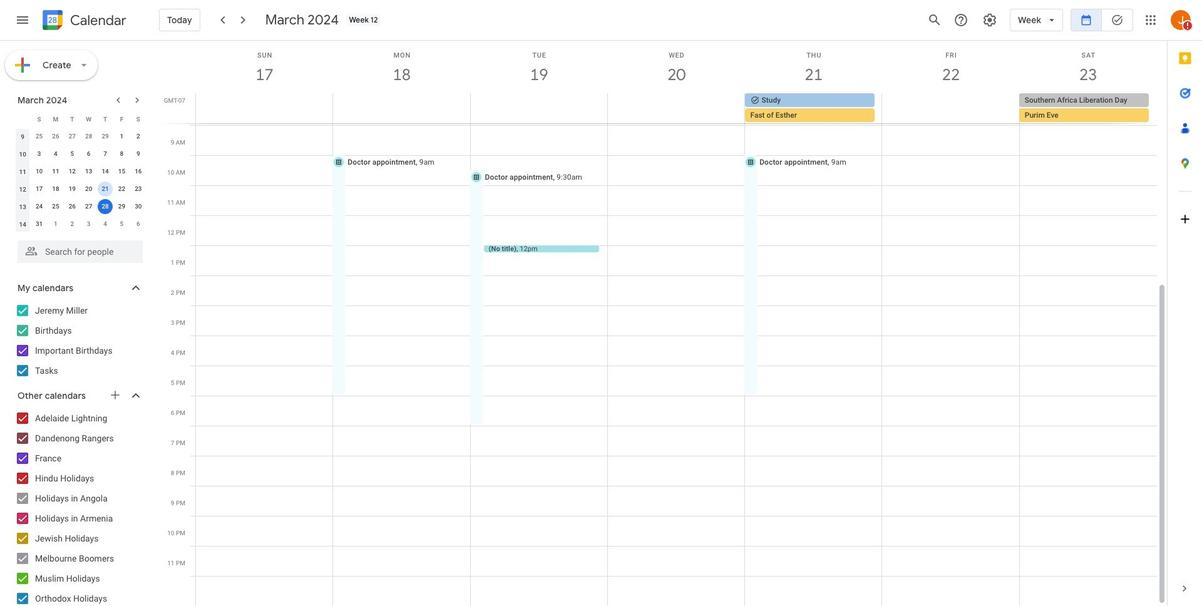 Task type: vqa. For each thing, say whether or not it's contained in the screenshot.
'Main drawer' icon
yes



Task type: describe. For each thing, give the bounding box(es) containing it.
24 element
[[32, 199, 47, 214]]

26 element
[[65, 199, 80, 214]]

30 element
[[131, 199, 146, 214]]

april 3 element
[[81, 217, 96, 232]]

main drawer image
[[15, 13, 30, 28]]

april 6 element
[[131, 217, 146, 232]]

column header inside march 2024 grid
[[14, 110, 31, 128]]

5 element
[[65, 147, 80, 162]]

february 26 element
[[48, 129, 63, 144]]

april 5 element
[[114, 217, 129, 232]]

february 27 element
[[65, 129, 80, 144]]

3 element
[[32, 147, 47, 162]]

add other calendars image
[[109, 389, 121, 401]]

20 element
[[81, 182, 96, 197]]

19 element
[[65, 182, 80, 197]]

25 element
[[48, 199, 63, 214]]

heading inside the calendar element
[[68, 13, 126, 28]]

4 element
[[48, 147, 63, 162]]

18 element
[[48, 182, 63, 197]]

14 element
[[98, 164, 113, 179]]

april 2 element
[[65, 217, 80, 232]]

11 element
[[48, 164, 63, 179]]

22 element
[[114, 182, 129, 197]]

7 element
[[98, 147, 113, 162]]

23 element
[[131, 182, 146, 197]]

march 2024 grid
[[12, 110, 147, 233]]

31 element
[[32, 217, 47, 232]]

29 element
[[114, 199, 129, 214]]

12 element
[[65, 164, 80, 179]]

row group inside march 2024 grid
[[14, 128, 147, 233]]



Task type: locate. For each thing, give the bounding box(es) containing it.
15 element
[[114, 164, 129, 179]]

heading
[[68, 13, 126, 28]]

9 element
[[131, 147, 146, 162]]

settings menu image
[[982, 13, 998, 28]]

8 element
[[114, 147, 129, 162]]

cell
[[196, 93, 333, 123], [333, 93, 470, 123], [470, 93, 608, 123], [608, 93, 745, 123], [745, 93, 882, 123], [882, 93, 1019, 123], [1019, 93, 1157, 123], [97, 180, 113, 198], [97, 198, 113, 215]]

1 element
[[114, 129, 129, 144]]

13 element
[[81, 164, 96, 179]]

grid
[[160, 41, 1167, 606]]

None search field
[[0, 235, 155, 263]]

row group
[[14, 128, 147, 233]]

27 element
[[81, 199, 96, 214]]

february 29 element
[[98, 129, 113, 144]]

row
[[190, 93, 1167, 123], [14, 110, 147, 128], [14, 128, 147, 145], [14, 145, 147, 163], [14, 163, 147, 180], [14, 180, 147, 198], [14, 198, 147, 215], [14, 215, 147, 233]]

column header
[[14, 110, 31, 128]]

my calendars list
[[3, 301, 155, 381]]

16 element
[[131, 164, 146, 179]]

10 element
[[32, 164, 47, 179]]

february 28 element
[[81, 129, 96, 144]]

other calendars list
[[3, 408, 155, 606]]

21 element
[[98, 182, 113, 197]]

calendar element
[[40, 8, 126, 35]]

april 4 element
[[98, 217, 113, 232]]

28, today element
[[98, 199, 113, 214]]

Search for people text field
[[25, 240, 135, 263]]

6 element
[[81, 147, 96, 162]]

17 element
[[32, 182, 47, 197]]

april 1 element
[[48, 217, 63, 232]]

tab list
[[1168, 41, 1202, 571]]

february 25 element
[[32, 129, 47, 144]]

2 element
[[131, 129, 146, 144]]



